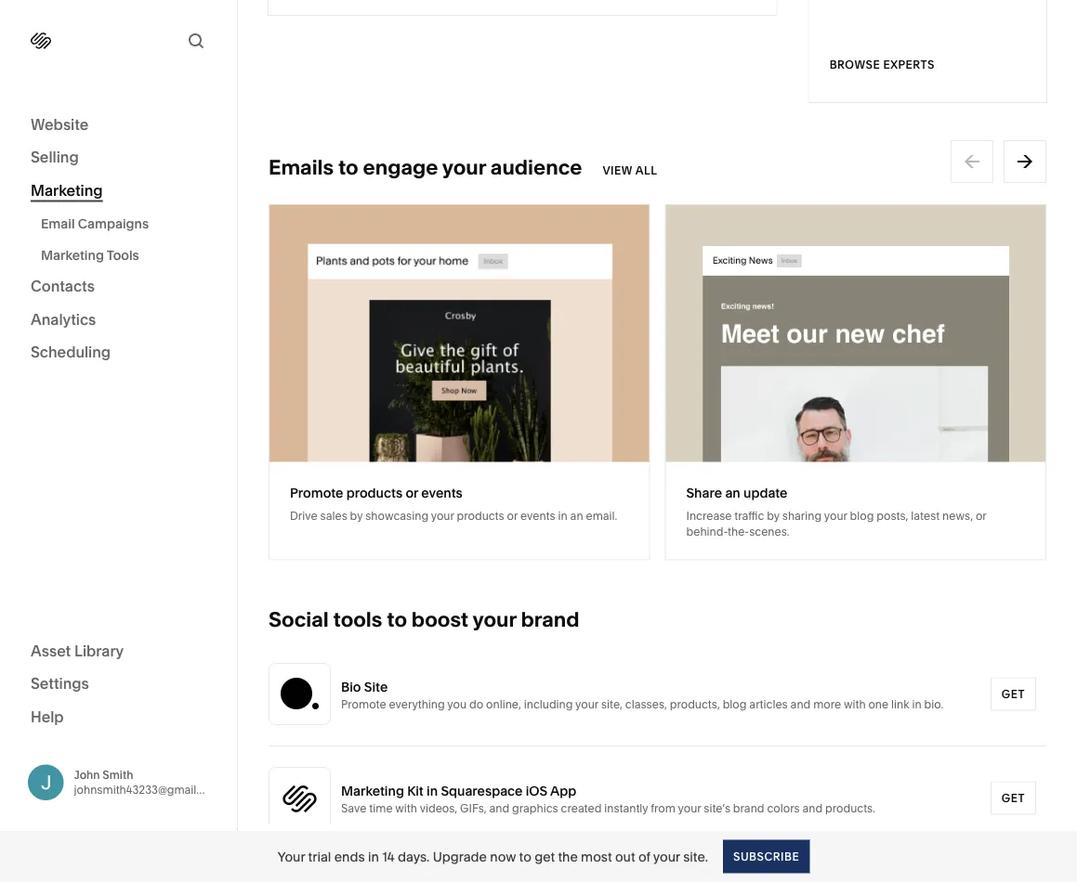 Task type: vqa. For each thing, say whether or not it's contained in the screenshot.
Marketing corresponding to Marketing Tools
yes



Task type: locate. For each thing, give the bounding box(es) containing it.
asset library
[[31, 642, 124, 660]]

analytics
[[31, 310, 96, 328]]

marketing tools
[[41, 247, 139, 263]]

out
[[615, 849, 635, 865]]

upgrade
[[433, 849, 487, 865]]

1 vertical spatial marketing
[[41, 247, 104, 263]]

help
[[31, 708, 64, 726]]

marketing up the 'contacts'
[[41, 247, 104, 263]]

email campaigns link
[[41, 208, 217, 239]]

your
[[278, 849, 305, 865]]

marketing up email
[[31, 181, 103, 199]]

marketing link
[[31, 180, 206, 202]]

days.
[[398, 849, 430, 865]]

asset library link
[[31, 641, 206, 663]]

selling
[[31, 148, 79, 166]]

selling link
[[31, 147, 206, 169]]

smith
[[103, 769, 133, 782]]

marketing for marketing
[[31, 181, 103, 199]]

of
[[638, 849, 650, 865]]

contacts link
[[31, 276, 206, 298]]

scheduling
[[31, 343, 111, 361]]

john
[[74, 769, 100, 782]]

settings
[[31, 675, 89, 693]]

john smith johnsmith43233@gmail.com
[[74, 769, 222, 797]]

help link
[[31, 707, 64, 728]]

campaigns
[[78, 216, 149, 231]]

marketing
[[31, 181, 103, 199], [41, 247, 104, 263]]

website link
[[31, 114, 206, 136]]

0 vertical spatial marketing
[[31, 181, 103, 199]]



Task type: describe. For each thing, give the bounding box(es) containing it.
website
[[31, 115, 89, 133]]

the
[[558, 849, 578, 865]]

in
[[368, 849, 379, 865]]

scheduling link
[[31, 342, 206, 364]]

to
[[519, 849, 531, 865]]

tools
[[107, 247, 139, 263]]

14
[[382, 849, 394, 865]]

your trial ends in 14 days. upgrade now to get the most out of your site.
[[278, 849, 708, 865]]

marketing for marketing tools
[[41, 247, 104, 263]]

ends
[[334, 849, 365, 865]]

marketing tools link
[[41, 239, 217, 271]]

most
[[581, 849, 612, 865]]

johnsmith43233@gmail.com
[[74, 784, 222, 797]]

asset
[[31, 642, 71, 660]]

trial
[[308, 849, 331, 865]]

settings link
[[31, 674, 206, 696]]

site.
[[683, 849, 708, 865]]

now
[[490, 849, 516, 865]]

get
[[534, 849, 555, 865]]

your
[[653, 849, 680, 865]]

contacts
[[31, 277, 95, 296]]

library
[[74, 642, 124, 660]]

subscribe
[[733, 850, 799, 864]]

subscribe button
[[723, 841, 810, 874]]

analytics link
[[31, 309, 206, 331]]

email
[[41, 216, 75, 231]]

email campaigns
[[41, 216, 149, 231]]



